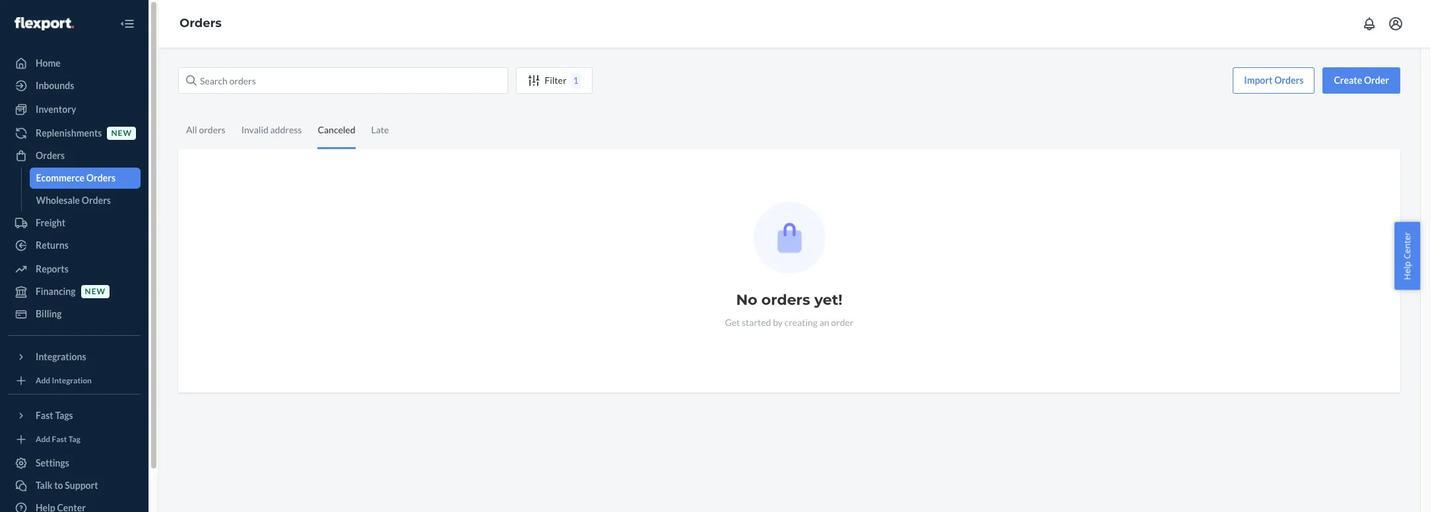 Task type: describe. For each thing, give the bounding box(es) containing it.
import orders
[[1244, 75, 1304, 86]]

inbounds link
[[8, 75, 141, 96]]

invalid address
[[241, 124, 302, 135]]

create order link
[[1323, 67, 1401, 94]]

close navigation image
[[119, 16, 135, 32]]

fast inside add fast tag link
[[52, 435, 67, 444]]

center
[[1402, 232, 1413, 259]]

talk to support button
[[8, 475, 141, 496]]

orders for all
[[199, 124, 226, 135]]

ecommerce orders
[[36, 172, 116, 183]]

reports link
[[8, 259, 141, 280]]

freight
[[36, 217, 65, 228]]

wholesale orders
[[36, 195, 111, 206]]

orders for import orders
[[1275, 75, 1304, 86]]

get
[[725, 317, 740, 328]]

create order
[[1334, 75, 1389, 86]]

order
[[1364, 75, 1389, 86]]

wholesale
[[36, 195, 80, 206]]

orders inside orders link
[[36, 150, 65, 161]]

canceled
[[318, 124, 355, 135]]

fast tags
[[36, 410, 73, 421]]

add fast tag link
[[8, 432, 141, 447]]

fast inside fast tags dropdown button
[[36, 410, 53, 421]]

financing
[[36, 286, 76, 297]]

1
[[573, 75, 579, 86]]

help
[[1402, 261, 1413, 280]]

integrations button
[[8, 347, 141, 368]]

help center button
[[1395, 222, 1420, 290]]

talk to support
[[36, 480, 98, 491]]

billing
[[36, 308, 62, 319]]

import
[[1244, 75, 1273, 86]]

returns
[[36, 240, 69, 251]]

freight link
[[8, 213, 141, 234]]

integration
[[52, 376, 92, 386]]

add integration link
[[8, 373, 141, 389]]

open notifications image
[[1362, 16, 1377, 32]]

Search orders text field
[[178, 67, 508, 94]]

settings link
[[8, 453, 141, 474]]

import orders button
[[1233, 67, 1315, 94]]

fast tags button
[[8, 405, 141, 426]]

open account menu image
[[1388, 16, 1404, 32]]

orders up search icon
[[180, 16, 222, 30]]

no orders yet!
[[736, 291, 843, 309]]

integrations
[[36, 351, 86, 362]]

talk
[[36, 480, 52, 491]]

get started by creating an order
[[725, 317, 854, 328]]

all orders
[[186, 124, 226, 135]]

creating
[[785, 317, 818, 328]]

an
[[820, 317, 829, 328]]

late
[[371, 124, 389, 135]]

add integration
[[36, 376, 92, 386]]

tags
[[55, 410, 73, 421]]

add for add integration
[[36, 376, 50, 386]]

home
[[36, 57, 61, 69]]

started
[[742, 317, 771, 328]]



Task type: vqa. For each thing, say whether or not it's contained in the screenshot.
Search corresponding to Search and add products
no



Task type: locate. For each thing, give the bounding box(es) containing it.
new
[[111, 128, 132, 138], [85, 287, 106, 297]]

1 vertical spatial add
[[36, 435, 50, 444]]

returns link
[[8, 235, 141, 256]]

orders for ecommerce orders
[[86, 172, 116, 183]]

invalid
[[241, 124, 269, 135]]

2 add from the top
[[36, 435, 50, 444]]

1 vertical spatial fast
[[52, 435, 67, 444]]

empty list image
[[753, 202, 825, 274]]

add
[[36, 376, 50, 386], [36, 435, 50, 444]]

add fast tag
[[36, 435, 80, 444]]

orders
[[199, 124, 226, 135], [762, 291, 810, 309]]

0 vertical spatial add
[[36, 376, 50, 386]]

new down reports link
[[85, 287, 106, 297]]

1 horizontal spatial orders link
[[180, 16, 222, 30]]

fast left tags
[[36, 410, 53, 421]]

home link
[[8, 53, 141, 74]]

support
[[65, 480, 98, 491]]

fast left the tag
[[52, 435, 67, 444]]

0 vertical spatial orders
[[199, 124, 226, 135]]

orders up get started by creating an order
[[762, 291, 810, 309]]

ecommerce
[[36, 172, 85, 183]]

new right replenishments
[[111, 128, 132, 138]]

ecommerce orders link
[[29, 168, 141, 189]]

billing link
[[8, 304, 141, 325]]

orders for no
[[762, 291, 810, 309]]

orders right "import"
[[1275, 75, 1304, 86]]

no
[[736, 291, 757, 309]]

inbounds
[[36, 80, 74, 91]]

0 vertical spatial orders link
[[180, 16, 222, 30]]

filter 1
[[545, 75, 579, 86]]

create
[[1334, 75, 1362, 86]]

yet!
[[814, 291, 843, 309]]

orders down 'ecommerce orders' link
[[82, 195, 111, 206]]

add for add fast tag
[[36, 435, 50, 444]]

1 vertical spatial new
[[85, 287, 106, 297]]

inventory
[[36, 104, 76, 115]]

by
[[773, 317, 783, 328]]

orders
[[180, 16, 222, 30], [1275, 75, 1304, 86], [36, 150, 65, 161], [86, 172, 116, 183], [82, 195, 111, 206]]

0 vertical spatial fast
[[36, 410, 53, 421]]

orders link up search icon
[[180, 16, 222, 30]]

fast
[[36, 410, 53, 421], [52, 435, 67, 444]]

orders link
[[180, 16, 222, 30], [8, 145, 141, 166]]

new for financing
[[85, 287, 106, 297]]

to
[[54, 480, 63, 491]]

orders for wholesale orders
[[82, 195, 111, 206]]

1 horizontal spatial new
[[111, 128, 132, 138]]

add up settings
[[36, 435, 50, 444]]

wholesale orders link
[[29, 190, 141, 211]]

1 horizontal spatial orders
[[762, 291, 810, 309]]

orders inside "wholesale orders" link
[[82, 195, 111, 206]]

orders inside import orders button
[[1275, 75, 1304, 86]]

1 vertical spatial orders link
[[8, 145, 141, 166]]

0 horizontal spatial new
[[85, 287, 106, 297]]

inventory link
[[8, 99, 141, 120]]

all
[[186, 124, 197, 135]]

settings
[[36, 457, 69, 469]]

1 add from the top
[[36, 376, 50, 386]]

orders up ecommerce
[[36, 150, 65, 161]]

reports
[[36, 263, 69, 275]]

help center
[[1402, 232, 1413, 280]]

flexport logo image
[[15, 17, 74, 30]]

address
[[270, 124, 302, 135]]

add left integration
[[36, 376, 50, 386]]

0 vertical spatial new
[[111, 128, 132, 138]]

order
[[831, 317, 854, 328]]

orders inside 'ecommerce orders' link
[[86, 172, 116, 183]]

0 horizontal spatial orders link
[[8, 145, 141, 166]]

tag
[[68, 435, 80, 444]]

orders right all
[[199, 124, 226, 135]]

1 vertical spatial orders
[[762, 291, 810, 309]]

replenishments
[[36, 127, 102, 139]]

orders link up "ecommerce orders"
[[8, 145, 141, 166]]

0 horizontal spatial orders
[[199, 124, 226, 135]]

search image
[[186, 75, 197, 86]]

filter
[[545, 75, 567, 86]]

orders up "wholesale orders" link
[[86, 172, 116, 183]]

new for replenishments
[[111, 128, 132, 138]]



